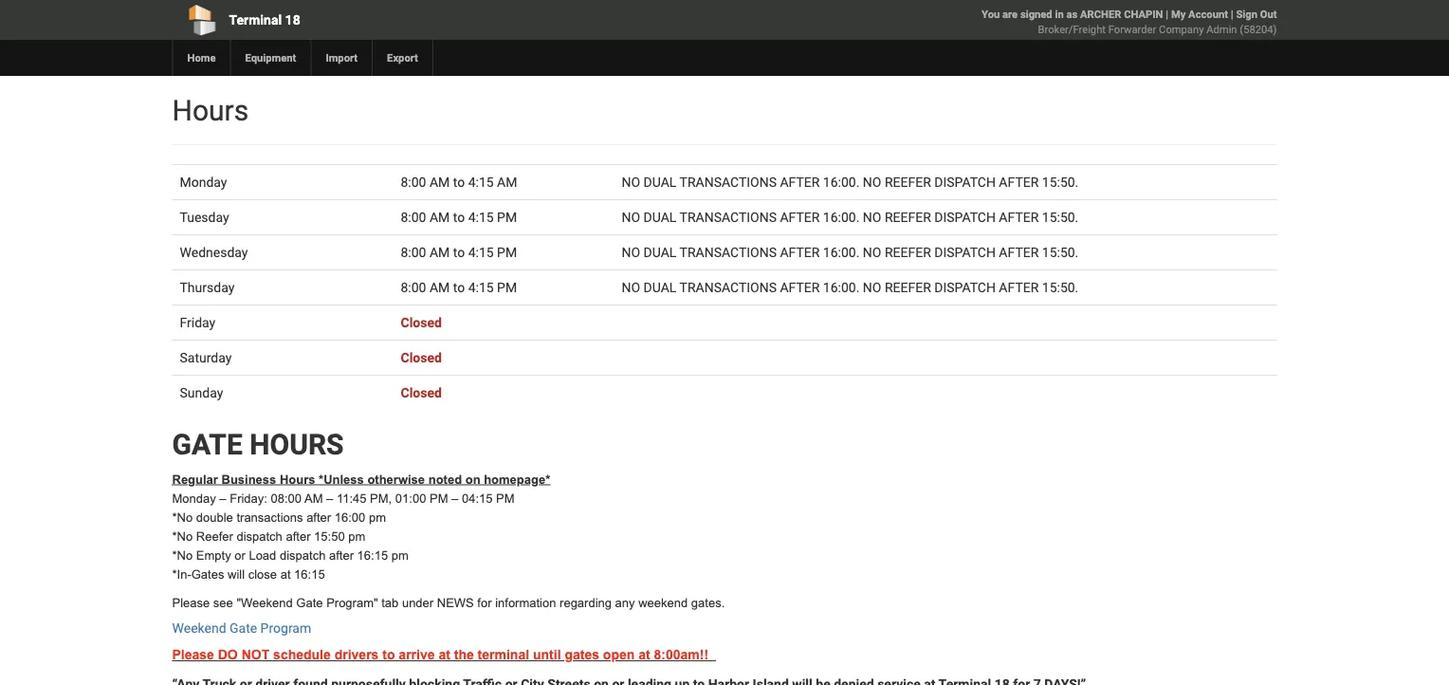 Task type: locate. For each thing, give the bounding box(es) containing it.
3 15:50. from the top
[[1043, 244, 1079, 260]]

4:15 for tuesday
[[468, 209, 494, 225]]

0 horizontal spatial |
[[1166, 8, 1169, 20]]

dispatch for wednesday
[[935, 244, 996, 260]]

16:00.
[[823, 174, 860, 190], [823, 209, 860, 225], [823, 244, 860, 260], [823, 279, 860, 295]]

at right the 'open'
[[639, 647, 651, 662]]

3 – from the left
[[452, 491, 459, 505]]

8:00 am to 4:15 pm for thursday
[[401, 279, 517, 295]]

after left 15:50
[[286, 529, 311, 543]]

transactions
[[680, 174, 777, 190], [680, 209, 777, 225], [680, 244, 777, 260], [680, 279, 777, 295]]

4:15 for monday
[[468, 174, 494, 190]]

business
[[222, 472, 276, 486]]

0 horizontal spatial gate
[[230, 621, 257, 636]]

1 vertical spatial 8:00 am to 4:15 pm
[[401, 244, 517, 260]]

2 transactions from the top
[[680, 209, 777, 225]]

after down 15:50
[[329, 548, 354, 562]]

please
[[172, 595, 210, 610], [172, 647, 214, 662]]

home
[[187, 52, 216, 64]]

gate up not
[[230, 621, 257, 636]]

1 reefer from the top
[[885, 174, 932, 190]]

will
[[228, 567, 245, 581]]

16:15 down 16:00
[[357, 548, 388, 562]]

1 vertical spatial closed
[[401, 350, 442, 365]]

3 dispatch from the top
[[935, 244, 996, 260]]

|
[[1166, 8, 1169, 20], [1231, 8, 1234, 20]]

04:15
[[462, 491, 493, 505]]

0 vertical spatial closed
[[401, 315, 442, 330]]

– left 11:45
[[326, 491, 333, 505]]

3 dual from the top
[[644, 244, 677, 260]]

gate
[[296, 595, 323, 610], [230, 621, 257, 636]]

gate hours
[[172, 427, 344, 461]]

16:15 down 15:50
[[294, 567, 325, 581]]

*in-
[[172, 567, 191, 581]]

am
[[430, 174, 450, 190], [497, 174, 518, 190], [430, 209, 450, 225], [430, 244, 450, 260], [430, 279, 450, 295], [305, 491, 323, 505]]

to
[[453, 174, 465, 190], [453, 209, 465, 225], [453, 244, 465, 260], [453, 279, 465, 295], [383, 647, 395, 662]]

| left sign
[[1231, 8, 1234, 20]]

4 transactions from the top
[[680, 279, 777, 295]]

8:00 am to 4:15 pm for tuesday
[[401, 209, 517, 225]]

dual for thursday
[[644, 279, 677, 295]]

*no up the *in-
[[172, 548, 193, 562]]

pm for thursday
[[497, 279, 517, 295]]

1 horizontal spatial gate
[[296, 595, 323, 610]]

transactions for tuesday
[[680, 209, 777, 225]]

1 vertical spatial 16:15
[[294, 567, 325, 581]]

dispatch for monday
[[935, 174, 996, 190]]

otherwise
[[368, 472, 425, 486]]

dispatch down 15:50
[[280, 548, 326, 562]]

see
[[213, 595, 233, 610]]

16:00. for thursday
[[823, 279, 860, 295]]

pm
[[497, 209, 517, 225], [497, 244, 517, 260], [497, 279, 517, 295], [430, 491, 448, 505], [496, 491, 515, 505]]

1 8:00 am to 4:15 pm from the top
[[401, 209, 517, 225]]

monday up tuesday
[[180, 174, 227, 190]]

1 closed from the top
[[401, 315, 442, 330]]

2 reefer from the top
[[885, 209, 932, 225]]

1 horizontal spatial –
[[326, 491, 333, 505]]

8:00 am to 4:15 am
[[401, 174, 518, 190]]

3 no dual transactions after 16:00.  no reefer dispatch after 15:50. from the top
[[622, 244, 1079, 260]]

2 vertical spatial *no
[[172, 548, 193, 562]]

1 – from the left
[[220, 491, 226, 505]]

closed for friday
[[401, 315, 442, 330]]

am inside regular business hours *unless otherwise noted on homepage* monday – friday: 08:00 am – 11:45 pm, 01:00 pm – 04:15 pm *no double transactions after 16:00 pm *no reefer dispatch after 15:50 pm *no empty or load dispatch after 16:15 pm *in-gates will close at 16:15
[[305, 491, 323, 505]]

sign
[[1237, 8, 1258, 20]]

terminal
[[478, 647, 530, 662]]

1 16:00. from the top
[[823, 174, 860, 190]]

regarding
[[560, 595, 612, 610]]

admin
[[1207, 23, 1238, 36]]

terminal 18 link
[[172, 0, 616, 40]]

15:50. for tuesday
[[1043, 209, 1079, 225]]

3 8:00 am to 4:15 pm from the top
[[401, 279, 517, 295]]

1 vertical spatial monday
[[172, 491, 216, 505]]

at right close
[[281, 567, 291, 581]]

01:00
[[396, 491, 426, 505]]

3 reefer from the top
[[885, 244, 932, 260]]

– up "double"
[[220, 491, 226, 505]]

3 8:00 from the top
[[401, 244, 426, 260]]

1 vertical spatial pm
[[348, 529, 366, 543]]

2 please from the top
[[172, 647, 214, 662]]

dispatch up "load"
[[237, 529, 283, 543]]

4:15
[[468, 174, 494, 190], [468, 209, 494, 225], [468, 244, 494, 260], [468, 279, 494, 295]]

4:15 for wednesday
[[468, 244, 494, 260]]

hours down "home"
[[172, 93, 249, 127]]

1 horizontal spatial pm
[[369, 510, 386, 524]]

8:00 am to 4:15 pm
[[401, 209, 517, 225], [401, 244, 517, 260], [401, 279, 517, 295]]

1 horizontal spatial at
[[439, 647, 451, 662]]

2 15:50. from the top
[[1043, 209, 1079, 225]]

2 vertical spatial 8:00 am to 4:15 pm
[[401, 279, 517, 295]]

2 horizontal spatial pm
[[392, 548, 409, 562]]

2 8:00 am to 4:15 pm from the top
[[401, 244, 517, 260]]

4 15:50. from the top
[[1043, 279, 1079, 295]]

3 4:15 from the top
[[468, 244, 494, 260]]

3 transactions from the top
[[680, 244, 777, 260]]

2 16:00. from the top
[[823, 209, 860, 225]]

2 vertical spatial closed
[[401, 385, 442, 400]]

1 vertical spatial hours
[[280, 472, 315, 486]]

1 vertical spatial please
[[172, 647, 214, 662]]

4 no dual transactions after 16:00.  no reefer dispatch after 15:50. from the top
[[622, 279, 1079, 295]]

1 | from the left
[[1166, 8, 1169, 20]]

8:00
[[401, 174, 426, 190], [401, 209, 426, 225], [401, 244, 426, 260], [401, 279, 426, 295]]

gate up program
[[296, 595, 323, 610]]

1 horizontal spatial 16:15
[[357, 548, 388, 562]]

1 transactions from the top
[[680, 174, 777, 190]]

weekend
[[172, 621, 226, 636]]

at left the
[[439, 647, 451, 662]]

2 *no from the top
[[172, 529, 193, 543]]

transactions for monday
[[680, 174, 777, 190]]

1 15:50. from the top
[[1043, 174, 1079, 190]]

pm down pm,
[[369, 510, 386, 524]]

2 dispatch from the top
[[935, 209, 996, 225]]

2 8:00 from the top
[[401, 209, 426, 225]]

no
[[622, 174, 641, 190], [863, 174, 882, 190], [622, 209, 641, 225], [863, 209, 882, 225], [622, 244, 641, 260], [863, 244, 882, 260], [622, 279, 641, 295], [863, 279, 882, 295]]

dispatch for tuesday
[[935, 209, 996, 225]]

do
[[218, 647, 238, 662]]

2 | from the left
[[1231, 8, 1234, 20]]

you are signed in as archer chapin | my account | sign out broker/freight forwarder company admin (58204)
[[982, 8, 1278, 36]]

my account link
[[1172, 8, 1229, 20]]

1 please from the top
[[172, 595, 210, 610]]

1 dual from the top
[[644, 174, 677, 190]]

in
[[1056, 8, 1064, 20]]

reefer
[[885, 174, 932, 190], [885, 209, 932, 225], [885, 244, 932, 260], [885, 279, 932, 295]]

on
[[466, 472, 481, 486]]

11:45
[[337, 491, 367, 505]]

4 dual from the top
[[644, 279, 677, 295]]

friday:
[[230, 491, 268, 505]]

regular
[[172, 472, 218, 486]]

home link
[[172, 40, 230, 76]]

program
[[261, 621, 311, 636]]

4 dispatch from the top
[[935, 279, 996, 295]]

3 16:00. from the top
[[823, 244, 860, 260]]

archer
[[1081, 8, 1122, 20]]

dual for monday
[[644, 174, 677, 190]]

2 horizontal spatial at
[[639, 647, 651, 662]]

close
[[248, 567, 277, 581]]

1 horizontal spatial hours
[[280, 472, 315, 486]]

0 horizontal spatial –
[[220, 491, 226, 505]]

equipment link
[[230, 40, 311, 76]]

0 vertical spatial please
[[172, 595, 210, 610]]

after
[[307, 510, 331, 524], [286, 529, 311, 543], [329, 548, 354, 562]]

| left the my
[[1166, 8, 1169, 20]]

4 16:00. from the top
[[823, 279, 860, 295]]

transactions for thursday
[[680, 279, 777, 295]]

reefer for monday
[[885, 174, 932, 190]]

4 4:15 from the top
[[468, 279, 494, 295]]

no dual transactions after 16:00.  no reefer dispatch after 15:50.
[[622, 174, 1079, 190], [622, 209, 1079, 225], [622, 244, 1079, 260], [622, 279, 1079, 295]]

hours up 08:00
[[280, 472, 315, 486]]

forwarder
[[1109, 23, 1157, 36]]

dispatch
[[237, 529, 283, 543], [280, 548, 326, 562]]

1 vertical spatial *no
[[172, 529, 193, 543]]

2 no dual transactions after 16:00.  no reefer dispatch after 15:50. from the top
[[622, 209, 1079, 225]]

weekend gate program link
[[172, 621, 311, 636]]

transactions for wednesday
[[680, 244, 777, 260]]

0 vertical spatial 8:00 am to 4:15 pm
[[401, 209, 517, 225]]

1 vertical spatial gate
[[230, 621, 257, 636]]

pm down 16:00
[[348, 529, 366, 543]]

15:50.
[[1043, 174, 1079, 190], [1043, 209, 1079, 225], [1043, 244, 1079, 260], [1043, 279, 1079, 295]]

am for tuesday
[[430, 209, 450, 225]]

dual
[[644, 174, 677, 190], [644, 209, 677, 225], [644, 244, 677, 260], [644, 279, 677, 295]]

import link
[[311, 40, 372, 76]]

2 closed from the top
[[401, 350, 442, 365]]

after up 15:50
[[307, 510, 331, 524]]

1 horizontal spatial |
[[1231, 8, 1234, 20]]

dual for wednesday
[[644, 244, 677, 260]]

as
[[1067, 8, 1078, 20]]

1 8:00 from the top
[[401, 174, 426, 190]]

arrive
[[399, 647, 435, 662]]

after
[[780, 174, 820, 190], [999, 174, 1039, 190], [780, 209, 820, 225], [999, 209, 1039, 225], [780, 244, 820, 260], [999, 244, 1039, 260], [780, 279, 820, 295], [999, 279, 1039, 295]]

8:00 for monday
[[401, 174, 426, 190]]

0 vertical spatial pm
[[369, 510, 386, 524]]

monday down regular
[[172, 491, 216, 505]]

– down the noted
[[452, 491, 459, 505]]

*no left "double"
[[172, 510, 193, 524]]

"weekend
[[237, 595, 293, 610]]

8:00am!!
[[654, 647, 709, 662]]

my
[[1172, 8, 1186, 20]]

1 dispatch from the top
[[935, 174, 996, 190]]

no dual transactions after 16:00.  no reefer dispatch after 15:50. for monday
[[622, 174, 1079, 190]]

0 vertical spatial hours
[[172, 93, 249, 127]]

please up weekend
[[172, 595, 210, 610]]

sign out link
[[1237, 8, 1278, 20]]

closed
[[401, 315, 442, 330], [401, 350, 442, 365], [401, 385, 442, 400]]

1 4:15 from the top
[[468, 174, 494, 190]]

pm up tab
[[392, 548, 409, 562]]

no dual transactions after 16:00.  no reefer dispatch after 15:50. for tuesday
[[622, 209, 1079, 225]]

3 closed from the top
[[401, 385, 442, 400]]

1 no dual transactions after 16:00.  no reefer dispatch after 15:50. from the top
[[622, 174, 1079, 190]]

pm for tuesday
[[497, 209, 517, 225]]

15:50
[[314, 529, 345, 543]]

0 vertical spatial dispatch
[[237, 529, 283, 543]]

*no
[[172, 510, 193, 524], [172, 529, 193, 543], [172, 548, 193, 562]]

2 4:15 from the top
[[468, 209, 494, 225]]

4 8:00 from the top
[[401, 279, 426, 295]]

or
[[235, 548, 246, 562]]

please down weekend
[[172, 647, 214, 662]]

to for monday
[[453, 174, 465, 190]]

2 horizontal spatial –
[[452, 491, 459, 505]]

account
[[1189, 8, 1229, 20]]

0 horizontal spatial hours
[[172, 93, 249, 127]]

chapin
[[1125, 8, 1164, 20]]

0 horizontal spatial at
[[281, 567, 291, 581]]

reefer for tuesday
[[885, 209, 932, 225]]

at
[[281, 567, 291, 581], [439, 647, 451, 662], [639, 647, 651, 662]]

2 dual from the top
[[644, 209, 677, 225]]

pm
[[369, 510, 386, 524], [348, 529, 366, 543], [392, 548, 409, 562]]

4 reefer from the top
[[885, 279, 932, 295]]

16:00. for monday
[[823, 174, 860, 190]]

3 *no from the top
[[172, 548, 193, 562]]

*no left reefer
[[172, 529, 193, 543]]

15:50. for wednesday
[[1043, 244, 1079, 260]]

0 vertical spatial *no
[[172, 510, 193, 524]]



Task type: vqa. For each thing, say whether or not it's contained in the screenshot.


Task type: describe. For each thing, give the bounding box(es) containing it.
are
[[1003, 8, 1018, 20]]

closed for sunday
[[401, 385, 442, 400]]

please for please see "weekend gate program" tab under news for information regarding any weekend gates.
[[172, 595, 210, 610]]

reefer
[[196, 529, 233, 543]]

sunday
[[180, 385, 223, 400]]

for
[[478, 595, 492, 610]]

pm for wednesday
[[497, 244, 517, 260]]

closed for saturday
[[401, 350, 442, 365]]

news
[[437, 595, 474, 610]]

load
[[249, 548, 276, 562]]

wednesday
[[180, 244, 248, 260]]

0 vertical spatial after
[[307, 510, 331, 524]]

export link
[[372, 40, 433, 76]]

weekend gate program
[[172, 621, 311, 636]]

import
[[326, 52, 358, 64]]

reefer for thursday
[[885, 279, 932, 295]]

open
[[603, 647, 635, 662]]

8:00 for tuesday
[[401, 209, 426, 225]]

0 horizontal spatial 16:15
[[294, 567, 325, 581]]

am for monday
[[430, 174, 450, 190]]

double
[[196, 510, 233, 524]]

terminal
[[229, 12, 282, 28]]

saturday
[[180, 350, 232, 365]]

not
[[242, 647, 270, 662]]

under
[[402, 595, 434, 610]]

15:50. for monday
[[1043, 174, 1079, 190]]

the
[[454, 647, 474, 662]]

tuesday
[[180, 209, 229, 225]]

export
[[387, 52, 418, 64]]

8:00 for thursday
[[401, 279, 426, 295]]

dual for tuesday
[[644, 209, 677, 225]]

friday
[[180, 315, 216, 330]]

schedule
[[273, 647, 331, 662]]

2 vertical spatial after
[[329, 548, 354, 562]]

terminal 18
[[229, 12, 300, 28]]

to for thursday
[[453, 279, 465, 295]]

transactions
[[237, 510, 303, 524]]

any
[[615, 595, 635, 610]]

noted
[[429, 472, 462, 486]]

no dual transactions after 16:00.  no reefer dispatch after 15:50. for thursday
[[622, 279, 1079, 295]]

empty
[[196, 548, 231, 562]]

16:00. for tuesday
[[823, 209, 860, 225]]

2 vertical spatial pm
[[392, 548, 409, 562]]

to for tuesday
[[453, 209, 465, 225]]

*unless
[[319, 472, 364, 486]]

signed
[[1021, 8, 1053, 20]]

gates.
[[692, 595, 725, 610]]

at inside regular business hours *unless otherwise noted on homepage* monday – friday: 08:00 am – 11:45 pm, 01:00 pm – 04:15 pm *no double transactions after 16:00 pm *no reefer dispatch after 15:50 pm *no empty or load dispatch after 16:15 pm *in-gates will close at 16:15
[[281, 567, 291, 581]]

4:15 for thursday
[[468, 279, 494, 295]]

gate
[[172, 427, 243, 461]]

8:00 for wednesday
[[401, 244, 426, 260]]

1 vertical spatial after
[[286, 529, 311, 543]]

homepage*
[[484, 472, 551, 486]]

am for wednesday
[[430, 244, 450, 260]]

dispatch for thursday
[[935, 279, 996, 295]]

monday inside regular business hours *unless otherwise noted on homepage* monday – friday: 08:00 am – 11:45 pm, 01:00 pm – 04:15 pm *no double transactions after 16:00 pm *no reefer dispatch after 15:50 pm *no empty or load dispatch after 16:15 pm *in-gates will close at 16:15
[[172, 491, 216, 505]]

hours inside regular business hours *unless otherwise noted on homepage* monday – friday: 08:00 am – 11:45 pm, 01:00 pm – 04:15 pm *no double transactions after 16:00 pm *no reefer dispatch after 15:50 pm *no empty or load dispatch after 16:15 pm *in-gates will close at 16:15
[[280, 472, 315, 486]]

weekend
[[639, 595, 688, 610]]

gates
[[191, 567, 224, 581]]

company
[[1160, 23, 1205, 36]]

program"
[[327, 595, 378, 610]]

16:00
[[335, 510, 366, 524]]

pm,
[[370, 491, 392, 505]]

please do not schedule drivers to arrive at the terminal until gates open at 8:00am!!
[[172, 647, 716, 662]]

15:50. for thursday
[[1043, 279, 1079, 295]]

18
[[285, 12, 300, 28]]

broker/freight
[[1039, 23, 1106, 36]]

tab
[[382, 595, 399, 610]]

0 vertical spatial monday
[[180, 174, 227, 190]]

no dual transactions after 16:00.  no reefer dispatch after 15:50. for wednesday
[[622, 244, 1079, 260]]

until
[[533, 647, 561, 662]]

16:00. for wednesday
[[823, 244, 860, 260]]

1 vertical spatial dispatch
[[280, 548, 326, 562]]

1 *no from the top
[[172, 510, 193, 524]]

regular business hours *unless otherwise noted on homepage* monday – friday: 08:00 am – 11:45 pm, 01:00 pm – 04:15 pm *no double transactions after 16:00 pm *no reefer dispatch after 15:50 pm *no empty or load dispatch after 16:15 pm *in-gates will close at 16:15
[[172, 472, 551, 581]]

please for please do not schedule drivers to arrive at the terminal until gates open at 8:00am!!
[[172, 647, 214, 662]]

am for thursday
[[430, 279, 450, 295]]

thursday
[[180, 279, 235, 295]]

to for wednesday
[[453, 244, 465, 260]]

equipment
[[245, 52, 296, 64]]

8:00 am to 4:15 pm for wednesday
[[401, 244, 517, 260]]

hours
[[250, 427, 344, 461]]

out
[[1261, 8, 1278, 20]]

0 vertical spatial gate
[[296, 595, 323, 610]]

08:00
[[271, 491, 302, 505]]

gates
[[565, 647, 600, 662]]

0 vertical spatial 16:15
[[357, 548, 388, 562]]

drivers
[[335, 647, 379, 662]]

reefer for wednesday
[[885, 244, 932, 260]]

information
[[495, 595, 556, 610]]

you
[[982, 8, 1000, 20]]

0 horizontal spatial pm
[[348, 529, 366, 543]]

(58204)
[[1240, 23, 1278, 36]]

please see "weekend gate program" tab under news for information regarding any weekend gates.
[[172, 595, 725, 610]]

2 – from the left
[[326, 491, 333, 505]]



